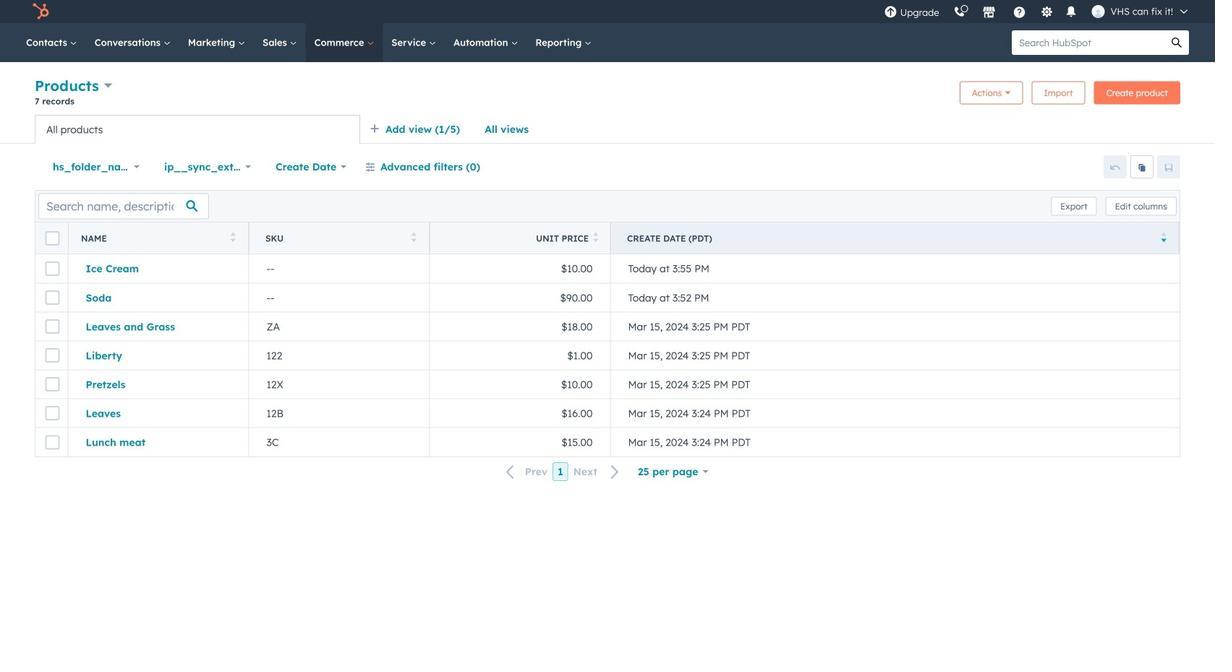 Task type: describe. For each thing, give the bounding box(es) containing it.
Search name, description, or SKU search field
[[38, 193, 209, 220]]

descending sort. press to sort ascending. image
[[1161, 233, 1167, 243]]

terry turtle image
[[1092, 5, 1105, 18]]

marketplaces image
[[983, 7, 996, 20]]

descending sort. press to sort ascending. element
[[1161, 233, 1167, 245]]

Search HubSpot search field
[[1012, 30, 1164, 55]]



Task type: vqa. For each thing, say whether or not it's contained in the screenshot.
the left Press to sort. element
yes



Task type: locate. For each thing, give the bounding box(es) containing it.
press to sort. image for second press to sort. element from the right
[[411, 233, 417, 243]]

1 horizontal spatial press to sort. image
[[593, 233, 599, 243]]

1 press to sort. element from the left
[[230, 233, 236, 245]]

press to sort. image for first press to sort. element from right
[[593, 233, 599, 243]]

2 press to sort. element from the left
[[411, 233, 417, 245]]

2 horizontal spatial press to sort. element
[[593, 233, 599, 245]]

menu
[[877, 0, 1198, 23]]

1 press to sort. image from the left
[[411, 233, 417, 243]]

pagination navigation
[[497, 463, 628, 482]]

1 horizontal spatial press to sort. element
[[411, 233, 417, 245]]

0 horizontal spatial press to sort. image
[[411, 233, 417, 243]]

press to sort. image
[[411, 233, 417, 243], [593, 233, 599, 243]]

press to sort. element
[[230, 233, 236, 245], [411, 233, 417, 245], [593, 233, 599, 245]]

0 horizontal spatial press to sort. element
[[230, 233, 236, 245]]

banner
[[35, 75, 1180, 115]]

2 press to sort. image from the left
[[593, 233, 599, 243]]

3 press to sort. element from the left
[[593, 233, 599, 245]]

press to sort. image
[[230, 233, 236, 243]]



